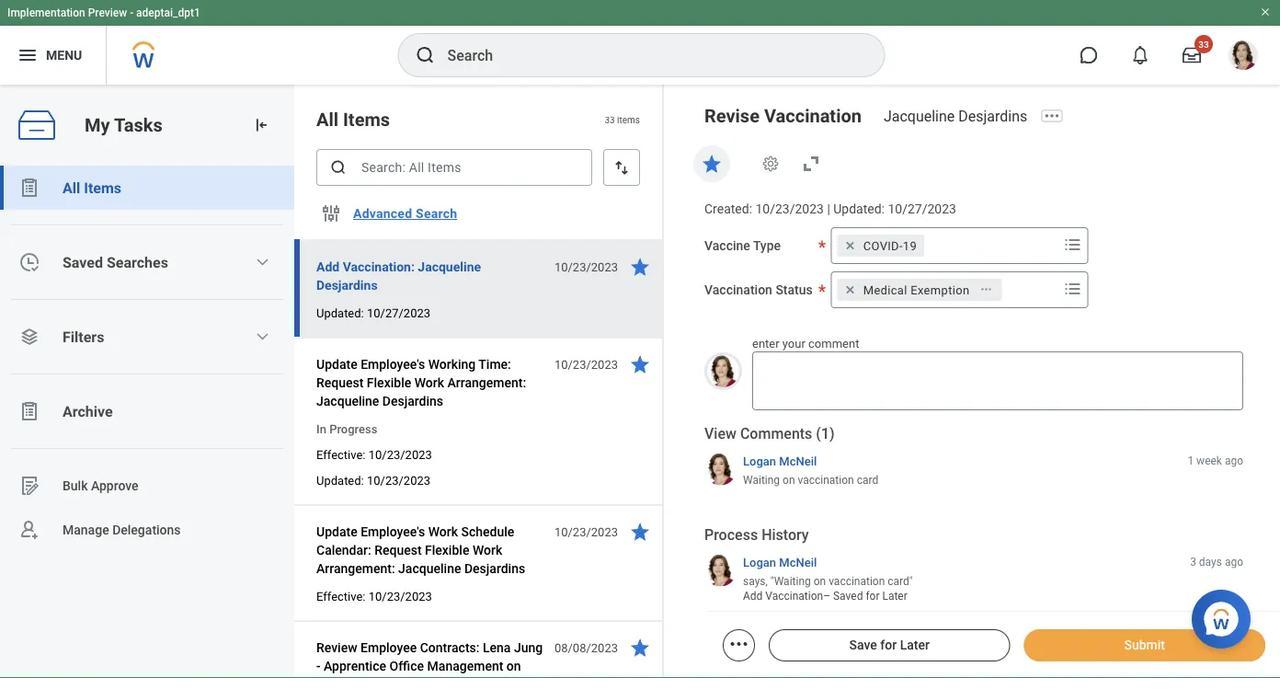 Task type: locate. For each thing, give the bounding box(es) containing it.
2 employee's from the top
[[361, 524, 425, 539]]

history
[[762, 526, 809, 544]]

08/08/2023 down the "apprentice" at the bottom left of page
[[316, 677, 385, 678]]

2 clipboard image from the top
[[18, 400, 40, 422]]

10/27/2023 inside item list element
[[367, 306, 431, 320]]

ago inside process history region
[[1225, 555, 1244, 568]]

effective: 10/23/2023 up updated: 10/23/2023
[[316, 448, 432, 461]]

1 vertical spatial search image
[[329, 158, 348, 177]]

desjardins
[[959, 107, 1028, 125], [316, 277, 378, 293], [383, 393, 444, 408], [465, 561, 525, 576]]

save for later
[[850, 638, 930, 653]]

request
[[316, 375, 364, 390], [375, 542, 422, 558]]

search image
[[414, 44, 437, 66], [329, 158, 348, 177]]

clipboard image inside archive button
[[18, 400, 40, 422]]

updated:
[[834, 201, 885, 217], [316, 306, 364, 320], [316, 473, 364, 487]]

related actions image right exemption
[[980, 283, 993, 296]]

update
[[316, 356, 358, 372], [316, 524, 358, 539]]

1 mcneil from the top
[[780, 454, 817, 468]]

0 vertical spatial update
[[316, 356, 358, 372]]

1 logan mcneil button from the top
[[743, 453, 817, 469]]

arrangement:
[[448, 375, 526, 390], [316, 561, 395, 576]]

configure image
[[320, 202, 342, 224]]

0 horizontal spatial -
[[130, 6, 133, 19]]

0 horizontal spatial 33
[[605, 114, 615, 125]]

add inside add vaccination: jacqueline desjardins
[[316, 259, 340, 274]]

clipboard image
[[18, 177, 40, 199], [18, 400, 40, 422]]

0 horizontal spatial 08/08/2023
[[316, 677, 385, 678]]

0 vertical spatial saved
[[63, 253, 103, 271]]

33 button
[[1172, 35, 1213, 75]]

effective: 10/23/2023 up employee
[[316, 589, 432, 603]]

1 vertical spatial later
[[900, 638, 930, 653]]

fullscreen image
[[800, 153, 822, 175]]

0 vertical spatial ago
[[1225, 454, 1244, 467]]

x small image
[[842, 236, 860, 255], [842, 280, 860, 299]]

0 vertical spatial flexible
[[367, 375, 411, 390]]

1 vertical spatial effective: 10/23/2023
[[316, 589, 432, 603]]

0 horizontal spatial on
[[507, 658, 521, 673]]

1 week ago
[[1188, 454, 1244, 467]]

1 horizontal spatial on
[[783, 474, 795, 487]]

0 horizontal spatial for
[[866, 590, 880, 603]]

1 ago from the top
[[1225, 454, 1244, 467]]

type
[[753, 238, 781, 253]]

update down updated: 10/27/2023
[[316, 356, 358, 372]]

list
[[0, 166, 294, 552]]

mcneil inside process history region
[[780, 555, 817, 569]]

days
[[1200, 555, 1223, 568]]

logan mcneil button up the "waiting
[[743, 554, 817, 570]]

0 horizontal spatial 10/27/2023
[[367, 306, 431, 320]]

1 vertical spatial employee's
[[361, 524, 425, 539]]

employee's down updated: 10/27/2023
[[361, 356, 425, 372]]

employee's up calendar:
[[361, 524, 425, 539]]

update employee's working time: request flexible work arrangement: jacqueline desjardins
[[316, 356, 526, 408]]

1 horizontal spatial items
[[343, 109, 390, 130]]

x small image inside 'covid-19, press delete to clear value.' option
[[842, 236, 860, 255]]

1 vertical spatial 08/08/2023
[[316, 677, 385, 678]]

-
[[130, 6, 133, 19], [316, 658, 321, 673]]

33 left profile logan mcneil icon
[[1199, 39, 1210, 50]]

inbox large image
[[1183, 46, 1201, 64]]

2 logan mcneil button from the top
[[743, 554, 817, 570]]

effective: 10/23/2023
[[316, 448, 432, 461], [316, 589, 432, 603]]

0 vertical spatial updated:
[[834, 201, 885, 217]]

effective: down calendar:
[[316, 589, 366, 603]]

2 vertical spatial updated:
[[316, 473, 364, 487]]

vaccination left card
[[798, 474, 854, 487]]

mcneil up waiting on vaccination card
[[780, 454, 817, 468]]

2 horizontal spatial on
[[814, 575, 826, 588]]

update employee's working time: request flexible work arrangement: jacqueline desjardins button
[[316, 353, 545, 412]]

all
[[316, 109, 339, 130], [63, 179, 80, 196]]

logan mcneil for comments
[[743, 454, 817, 468]]

items inside "button"
[[84, 179, 121, 196]]

0 vertical spatial all
[[316, 109, 339, 130]]

ago for process history
[[1225, 555, 1244, 568]]

1 chevron down image from the top
[[255, 255, 270, 270]]

clipboard image up clock check image
[[18, 177, 40, 199]]

clipboard image left archive
[[18, 400, 40, 422]]

1 vertical spatial all
[[63, 179, 80, 196]]

update up calendar:
[[316, 524, 358, 539]]

star image for 08/08/2023
[[629, 637, 651, 659]]

save for later button
[[769, 629, 1011, 661]]

logan mcneil button inside process history region
[[743, 554, 817, 570]]

1 vertical spatial x small image
[[842, 280, 860, 299]]

1 effective: 10/23/2023 from the top
[[316, 448, 432, 461]]

all items
[[316, 109, 390, 130], [63, 179, 121, 196]]

mcneil up the "waiting
[[780, 555, 817, 569]]

1 vertical spatial request
[[375, 542, 422, 558]]

0 vertical spatial logan mcneil
[[743, 454, 817, 468]]

later down card"
[[883, 590, 908, 603]]

0 vertical spatial request
[[316, 375, 364, 390]]

0 vertical spatial -
[[130, 6, 133, 19]]

covid-19, press delete to clear value. option
[[838, 234, 925, 256]]

for inside button
[[881, 638, 897, 653]]

desjardins inside update employee's work schedule calendar: request flexible work arrangement: jacqueline desjardins
[[465, 561, 525, 576]]

1 x small image from the top
[[842, 236, 860, 255]]

star image
[[701, 153, 723, 175], [629, 256, 651, 278], [629, 521, 651, 543], [629, 637, 651, 659]]

update employee's work schedule calendar: request flexible work arrangement: jacqueline desjardins button
[[316, 521, 545, 580]]

saved right –
[[833, 590, 863, 603]]

desjardins inside update employee's working time: request flexible work arrangement: jacqueline desjardins
[[383, 393, 444, 408]]

logan mcneil button up waiting
[[743, 453, 817, 469]]

work left schedule
[[428, 524, 458, 539]]

2 vertical spatial work
[[473, 542, 502, 558]]

perspective image
[[18, 326, 40, 348]]

employee's inside update employee's work schedule calendar: request flexible work arrangement: jacqueline desjardins
[[361, 524, 425, 539]]

for inside says, "waiting on vaccination card" add vaccination – saved for later
[[866, 590, 880, 603]]

my
[[85, 114, 110, 136]]

user plus image
[[18, 519, 40, 541]]

0 vertical spatial x small image
[[842, 236, 860, 255]]

flexible
[[367, 375, 411, 390], [425, 542, 470, 558]]

2 x small image from the top
[[842, 280, 860, 299]]

2 mcneil from the top
[[780, 555, 817, 569]]

work down working
[[415, 375, 444, 390]]

updated: for updated: 10/27/2023
[[316, 306, 364, 320]]

waiting
[[743, 474, 780, 487]]

0 vertical spatial items
[[343, 109, 390, 130]]

10/27/2023 down add vaccination: jacqueline desjardins
[[367, 306, 431, 320]]

ago
[[1225, 454, 1244, 467], [1225, 555, 1244, 568]]

1 logan mcneil from the top
[[743, 454, 817, 468]]

0 vertical spatial for
[[866, 590, 880, 603]]

0 horizontal spatial add
[[316, 259, 340, 274]]

33 inside button
[[1199, 39, 1210, 50]]

0 vertical spatial employee's
[[361, 356, 425, 372]]

created:
[[705, 201, 753, 217]]

vaccination:
[[343, 259, 415, 274]]

logan up waiting
[[743, 454, 777, 468]]

all right transformation import image
[[316, 109, 339, 130]]

|
[[827, 201, 831, 217]]

clipboard image inside all items "button"
[[18, 177, 40, 199]]

1 vertical spatial ago
[[1225, 555, 1244, 568]]

mcneil for history
[[780, 555, 817, 569]]

clock check image
[[18, 251, 40, 273]]

- down review
[[316, 658, 321, 673]]

1 vertical spatial flexible
[[425, 542, 470, 558]]

1 vertical spatial update
[[316, 524, 358, 539]]

request up in progress
[[316, 375, 364, 390]]

1 horizontal spatial saved
[[833, 590, 863, 603]]

updated: right the |
[[834, 201, 885, 217]]

1 employee's from the top
[[361, 356, 425, 372]]

effective:
[[316, 448, 366, 461], [316, 589, 366, 603]]

1 horizontal spatial add
[[743, 590, 763, 603]]

1 horizontal spatial arrangement:
[[448, 375, 526, 390]]

arrangement: down calendar:
[[316, 561, 395, 576]]

manage
[[63, 522, 109, 537]]

employee's inside update employee's working time: request flexible work arrangement: jacqueline desjardins
[[361, 356, 425, 372]]

effective: down in progress
[[316, 448, 366, 461]]

approve
[[91, 478, 139, 493]]

08/08/2023 right jung on the bottom of page
[[555, 641, 618, 655]]

0 vertical spatial vaccination
[[764, 105, 862, 126]]

1 vertical spatial all items
[[63, 179, 121, 196]]

add
[[316, 259, 340, 274], [743, 590, 763, 603]]

2 vertical spatial vaccination
[[766, 590, 824, 603]]

1 clipboard image from the top
[[18, 177, 40, 199]]

1 effective: from the top
[[316, 448, 366, 461]]

card
[[857, 474, 879, 487]]

employee's for flexible
[[361, 356, 425, 372]]

0 vertical spatial search image
[[414, 44, 437, 66]]

apprentice
[[324, 658, 386, 673]]

working
[[428, 356, 476, 372]]

0 vertical spatial effective: 10/23/2023
[[316, 448, 432, 461]]

1 logan from the top
[[743, 454, 777, 468]]

1 horizontal spatial all
[[316, 109, 339, 130]]

1 vertical spatial 33
[[605, 114, 615, 125]]

advanced search
[[353, 206, 457, 221]]

updated: 10/27/2023
[[316, 306, 431, 320]]

logan up says,
[[743, 555, 777, 569]]

all inside item list element
[[316, 109, 339, 130]]

chevron down image
[[255, 255, 270, 270], [255, 329, 270, 344]]

process history region
[[705, 525, 1244, 610]]

jacqueline
[[884, 107, 955, 125], [418, 259, 481, 274], [316, 393, 379, 408], [398, 561, 461, 576]]

gear image
[[762, 155, 780, 173]]

logan mcneil button
[[743, 453, 817, 469], [743, 554, 817, 570]]

vaccination inside says, "waiting on vaccination card" add vaccination – saved for later
[[766, 590, 824, 603]]

ago right week
[[1225, 454, 1244, 467]]

my tasks
[[85, 114, 163, 136]]

logan mcneil up the "waiting
[[743, 555, 817, 569]]

1 vertical spatial logan mcneil button
[[743, 554, 817, 570]]

close environment banner image
[[1260, 6, 1271, 17]]

vaccination up –
[[829, 575, 885, 588]]

waiting on vaccination card
[[743, 474, 879, 487]]

1 horizontal spatial 08/08/2023
[[555, 641, 618, 655]]

x small image left the medical
[[842, 280, 860, 299]]

0 vertical spatial 33
[[1199, 39, 1210, 50]]

- right preview
[[130, 6, 133, 19]]

flexible down schedule
[[425, 542, 470, 558]]

related actions image
[[980, 283, 993, 296], [728, 633, 750, 655]]

0 horizontal spatial saved
[[63, 253, 103, 271]]

0 horizontal spatial all items
[[63, 179, 121, 196]]

for right –
[[866, 590, 880, 603]]

later right save
[[900, 638, 930, 653]]

33
[[1199, 39, 1210, 50], [605, 114, 615, 125]]

vaccination down the "waiting
[[766, 590, 824, 603]]

0 vertical spatial add
[[316, 259, 340, 274]]

1 vertical spatial clipboard image
[[18, 400, 40, 422]]

ago right days
[[1225, 555, 1244, 568]]

1 vertical spatial logan mcneil
[[743, 555, 817, 569]]

0 horizontal spatial request
[[316, 375, 364, 390]]

2 logan from the top
[[743, 555, 777, 569]]

vaccination up fullscreen icon
[[764, 105, 862, 126]]

logan for comments
[[743, 454, 777, 468]]

0 vertical spatial 08/08/2023
[[555, 641, 618, 655]]

flexible inside update employee's work schedule calendar: request flexible work arrangement: jacqueline desjardins
[[425, 542, 470, 558]]

1 horizontal spatial related actions image
[[980, 283, 993, 296]]

0 vertical spatial chevron down image
[[255, 255, 270, 270]]

mcneil
[[780, 454, 817, 468], [780, 555, 817, 569]]

0 vertical spatial arrangement:
[[448, 375, 526, 390]]

1 horizontal spatial request
[[375, 542, 422, 558]]

1 vertical spatial 10/27/2023
[[367, 306, 431, 320]]

request right calendar:
[[375, 542, 422, 558]]

1 vertical spatial vaccination
[[829, 575, 885, 588]]

1 vertical spatial effective:
[[316, 589, 366, 603]]

add left "vaccination:" on the top left of the page
[[316, 259, 340, 274]]

updated: down in progress
[[316, 473, 364, 487]]

19
[[903, 239, 917, 252]]

1 vertical spatial vaccination
[[705, 282, 773, 297]]

jacqueline inside update employee's working time: request flexible work arrangement: jacqueline desjardins
[[316, 393, 379, 408]]

logan mcneil up waiting
[[743, 454, 817, 468]]

later inside says, "waiting on vaccination card" add vaccination – saved for later
[[883, 590, 908, 603]]

0 horizontal spatial all
[[63, 179, 80, 196]]

2 update from the top
[[316, 524, 358, 539]]

all items inside "button"
[[63, 179, 121, 196]]

1 horizontal spatial search image
[[414, 44, 437, 66]]

0 vertical spatial later
[[883, 590, 908, 603]]

add down says,
[[743, 590, 763, 603]]

work
[[415, 375, 444, 390], [428, 524, 458, 539], [473, 542, 502, 558]]

employee
[[361, 640, 417, 655]]

on up –
[[814, 575, 826, 588]]

bulk approve link
[[0, 464, 294, 508]]

0 horizontal spatial flexible
[[367, 375, 411, 390]]

vaccination inside says, "waiting on vaccination card" add vaccination – saved for later
[[829, 575, 885, 588]]

x small image left covid-
[[842, 236, 860, 255]]

1 horizontal spatial for
[[881, 638, 897, 653]]

1 vertical spatial on
[[814, 575, 826, 588]]

1 horizontal spatial 10/27/2023
[[888, 201, 957, 217]]

on right waiting
[[783, 474, 795, 487]]

- inside review employee contracts: lena jung - apprentice office management on 08/08/2023
[[316, 658, 321, 673]]

exemption
[[911, 283, 970, 296]]

2 vertical spatial on
[[507, 658, 521, 673]]

add vaccination: jacqueline desjardins
[[316, 259, 481, 293]]

0 vertical spatial clipboard image
[[18, 177, 40, 199]]

for
[[866, 590, 880, 603], [881, 638, 897, 653]]

saved inside says, "waiting on vaccination card" add vaccination – saved for later
[[833, 590, 863, 603]]

08/08/2023
[[555, 641, 618, 655], [316, 677, 385, 678]]

related actions image down says,
[[728, 633, 750, 655]]

on down jung on the bottom of page
[[507, 658, 521, 673]]

1 vertical spatial saved
[[833, 590, 863, 603]]

update inside update employee's work schedule calendar: request flexible work arrangement: jacqueline desjardins
[[316, 524, 358, 539]]

x small image for type
[[842, 236, 860, 255]]

for right save
[[881, 638, 897, 653]]

covid-19
[[864, 239, 917, 252]]

0 vertical spatial logan
[[743, 454, 777, 468]]

1 update from the top
[[316, 356, 358, 372]]

1 vertical spatial updated:
[[316, 306, 364, 320]]

work down schedule
[[473, 542, 502, 558]]

vaccine
[[705, 238, 751, 253]]

arrangement: down time:
[[448, 375, 526, 390]]

on
[[783, 474, 795, 487], [814, 575, 826, 588], [507, 658, 521, 673]]

1 vertical spatial related actions image
[[728, 633, 750, 655]]

jacqueline inside add vaccination: jacqueline desjardins
[[418, 259, 481, 274]]

1 vertical spatial arrangement:
[[316, 561, 395, 576]]

1 horizontal spatial flexible
[[425, 542, 470, 558]]

1
[[1188, 454, 1194, 467]]

vaccination status
[[705, 282, 813, 297]]

0 vertical spatial related actions image
[[980, 283, 993, 296]]

vaccine type
[[705, 238, 781, 253]]

items inside item list element
[[343, 109, 390, 130]]

chevron down image inside filters dropdown button
[[255, 329, 270, 344]]

0 vertical spatial work
[[415, 375, 444, 390]]

1 vertical spatial work
[[428, 524, 458, 539]]

1 vertical spatial for
[[881, 638, 897, 653]]

33 items
[[605, 114, 640, 125]]

updated: down "vaccination:" on the top left of the page
[[316, 306, 364, 320]]

1 vertical spatial add
[[743, 590, 763, 603]]

33 inside item list element
[[605, 114, 615, 125]]

0 vertical spatial logan mcneil button
[[743, 453, 817, 469]]

x small image for status
[[842, 280, 860, 299]]

all inside "button"
[[63, 179, 80, 196]]

10/27/2023 up 19
[[888, 201, 957, 217]]

2 chevron down image from the top
[[255, 329, 270, 344]]

employee's for request
[[361, 524, 425, 539]]

mcneil for comments
[[780, 454, 817, 468]]

vaccination down vaccine type
[[705, 282, 773, 297]]

1 vertical spatial items
[[84, 179, 121, 196]]

1 horizontal spatial -
[[316, 658, 321, 673]]

logan mcneil inside process history region
[[743, 555, 817, 569]]

10/23/2023
[[756, 201, 824, 217], [555, 260, 618, 274], [555, 357, 618, 371], [369, 448, 432, 461], [367, 473, 431, 487], [555, 525, 618, 539], [369, 589, 432, 603]]

1 vertical spatial logan
[[743, 555, 777, 569]]

33 left items
[[605, 114, 615, 125]]

1 horizontal spatial 33
[[1199, 39, 1210, 50]]

logan inside process history region
[[743, 555, 777, 569]]

update inside update employee's working time: request flexible work arrangement: jacqueline desjardins
[[316, 356, 358, 372]]

progress
[[329, 422, 378, 436]]

1 vertical spatial -
[[316, 658, 321, 673]]

on inside says, "waiting on vaccination card" add vaccination – saved for later
[[814, 575, 826, 588]]

chevron down image for saved searches
[[255, 255, 270, 270]]

chevron down image inside saved searches dropdown button
[[255, 255, 270, 270]]

manage delegations link
[[0, 508, 294, 552]]

1 vertical spatial chevron down image
[[255, 329, 270, 344]]

employee's
[[361, 356, 425, 372], [361, 524, 425, 539]]

0 vertical spatial vaccination
[[798, 474, 854, 487]]

office
[[390, 658, 424, 673]]

3
[[1191, 555, 1197, 568]]

2 ago from the top
[[1225, 555, 1244, 568]]

saved right clock check image
[[63, 253, 103, 271]]

flexible up progress
[[367, 375, 411, 390]]

0 vertical spatial effective:
[[316, 448, 366, 461]]

medical exemption, press delete to clear value. option
[[838, 279, 1002, 301]]

2 logan mcneil from the top
[[743, 555, 817, 569]]

0 horizontal spatial items
[[84, 179, 121, 196]]

all up saved searches
[[63, 179, 80, 196]]

0 horizontal spatial arrangement:
[[316, 561, 395, 576]]

1 vertical spatial mcneil
[[780, 555, 817, 569]]



Task type: vqa. For each thing, say whether or not it's contained in the screenshot.
8
no



Task type: describe. For each thing, give the bounding box(es) containing it.
items
[[617, 114, 640, 125]]

notifications large image
[[1132, 46, 1150, 64]]

- inside 'menu' banner
[[130, 6, 133, 19]]

clipboard image for archive
[[18, 400, 40, 422]]

list containing all items
[[0, 166, 294, 552]]

bulk approve
[[63, 478, 139, 493]]

33 for 33
[[1199, 39, 1210, 50]]

archive button
[[0, 389, 294, 433]]

logan mcneil for history
[[743, 555, 817, 569]]

2 effective: from the top
[[316, 589, 366, 603]]

jacqueline inside update employee's work schedule calendar: request flexible work arrangement: jacqueline desjardins
[[398, 561, 461, 576]]

prompts image
[[1062, 278, 1084, 300]]

submit
[[1125, 638, 1166, 653]]

implementation preview -   adeptai_dpt1
[[7, 6, 200, 19]]

status
[[776, 282, 813, 297]]

update for update employee's working time: request flexible work arrangement: jacqueline desjardins
[[316, 356, 358, 372]]

created: 10/23/2023 | updated: 10/27/2023
[[705, 201, 957, 217]]

update employee's work schedule calendar: request flexible work arrangement: jacqueline desjardins
[[316, 524, 525, 576]]

flexible inside update employee's working time: request flexible work arrangement: jacqueline desjardins
[[367, 375, 411, 390]]

later inside button
[[900, 638, 930, 653]]

enter your comment
[[753, 336, 860, 350]]

desjardins inside add vaccination: jacqueline desjardins
[[316, 277, 378, 293]]

all items button
[[0, 166, 294, 210]]

star image
[[629, 353, 651, 375]]

clipboard image for all items
[[18, 177, 40, 199]]

searches
[[107, 253, 168, 271]]

item list element
[[294, 85, 664, 678]]

menu banner
[[0, 0, 1281, 85]]

manage delegations
[[63, 522, 181, 537]]

comments
[[740, 425, 813, 443]]

card"
[[888, 575, 913, 588]]

sort image
[[613, 158, 631, 177]]

rename image
[[18, 475, 40, 497]]

menu
[[46, 47, 82, 63]]

add vaccination: jacqueline desjardins button
[[316, 256, 545, 296]]

ago for view comments (1)
[[1225, 454, 1244, 467]]

enter
[[753, 336, 780, 350]]

jacqueline desjardins
[[884, 107, 1028, 125]]

employee's photo (logan mcneil) image
[[705, 352, 742, 390]]

request inside update employee's work schedule calendar: request flexible work arrangement: jacqueline desjardins
[[375, 542, 422, 558]]

view
[[705, 425, 737, 443]]

work inside update employee's working time: request flexible work arrangement: jacqueline desjardins
[[415, 375, 444, 390]]

logan mcneil button for comments
[[743, 453, 817, 469]]

review
[[316, 640, 357, 655]]

process
[[705, 526, 758, 544]]

(1)
[[816, 425, 835, 443]]

lena
[[483, 640, 511, 655]]

logan mcneil button for history
[[743, 554, 817, 570]]

filters
[[63, 328, 104, 345]]

covid-19 element
[[864, 237, 917, 254]]

request inside update employee's working time: request flexible work arrangement: jacqueline desjardins
[[316, 375, 364, 390]]

revise vaccination
[[705, 105, 862, 126]]

saved inside dropdown button
[[63, 253, 103, 271]]

delegations
[[112, 522, 181, 537]]

jung
[[514, 640, 543, 655]]

tasks
[[114, 114, 163, 136]]

contracts:
[[420, 640, 480, 655]]

advanced
[[353, 206, 412, 221]]

arrangement: inside update employee's work schedule calendar: request flexible work arrangement: jacqueline desjardins
[[316, 561, 395, 576]]

jacqueline desjardins element
[[884, 107, 1039, 125]]

in
[[316, 422, 327, 436]]

add inside says, "waiting on vaccination card" add vaccination – saved for later
[[743, 590, 763, 603]]

on inside review employee contracts: lena jung - apprentice office management on 08/08/2023
[[507, 658, 521, 673]]

bulk
[[63, 478, 88, 493]]

comment
[[809, 336, 860, 350]]

0 vertical spatial 10/27/2023
[[888, 201, 957, 217]]

logan for history
[[743, 555, 777, 569]]

implementation
[[7, 6, 85, 19]]

menu button
[[0, 26, 106, 85]]

view comments (1)
[[705, 425, 835, 443]]

transformation import image
[[252, 116, 270, 134]]

advanced search button
[[346, 195, 465, 232]]

covid-
[[864, 239, 903, 252]]

all items inside item list element
[[316, 109, 390, 130]]

33 for 33 items
[[605, 114, 615, 125]]

saved searches
[[63, 253, 168, 271]]

updated: 10/23/2023
[[316, 473, 431, 487]]

chevron down image for filters
[[255, 329, 270, 344]]

my tasks element
[[0, 85, 294, 678]]

your
[[783, 336, 806, 350]]

says, "waiting on vaccination card" add vaccination – saved for later
[[743, 575, 913, 603]]

2 effective: 10/23/2023 from the top
[[316, 589, 432, 603]]

profile logan mcneil image
[[1229, 40, 1259, 74]]

week
[[1197, 454, 1223, 467]]

says,
[[743, 575, 768, 588]]

prompts image
[[1062, 233, 1084, 256]]

schedule
[[461, 524, 515, 539]]

preview
[[88, 6, 127, 19]]

star image for updated: 10/27/2023
[[629, 256, 651, 278]]

in progress
[[316, 422, 378, 436]]

star image for effective: 10/23/2023
[[629, 521, 651, 543]]

0 vertical spatial on
[[783, 474, 795, 487]]

medical exemption element
[[864, 281, 970, 298]]

justify image
[[17, 44, 39, 66]]

3 days ago
[[1191, 555, 1244, 568]]

"waiting
[[771, 575, 811, 588]]

review employee contracts: lena jung - apprentice office management on 08/08/2023
[[316, 640, 543, 678]]

updated: for updated: 10/23/2023
[[316, 473, 364, 487]]

filters button
[[0, 315, 294, 359]]

–
[[824, 590, 831, 603]]

process history
[[705, 526, 809, 544]]

Search: All Items text field
[[316, 149, 592, 186]]

adeptai_dpt1
[[136, 6, 200, 19]]

medical
[[864, 283, 908, 296]]

submit button
[[1024, 629, 1266, 661]]

enter your comment text field
[[753, 352, 1244, 410]]

08/08/2023 inside review employee contracts: lena jung - apprentice office management on 08/08/2023
[[316, 677, 385, 678]]

Search Workday  search field
[[448, 35, 847, 75]]

update for update employee's work schedule calendar: request flexible work arrangement: jacqueline desjardins
[[316, 524, 358, 539]]

review employee contracts: lena jung - apprentice office management on 08/08/2023 button
[[316, 637, 545, 678]]

save
[[850, 638, 878, 653]]

search
[[416, 206, 457, 221]]

management
[[427, 658, 504, 673]]

0 horizontal spatial search image
[[329, 158, 348, 177]]

revise
[[705, 105, 760, 126]]

0 horizontal spatial related actions image
[[728, 633, 750, 655]]

saved searches button
[[0, 240, 294, 284]]

related actions image inside medical exemption, press delete to clear value. option
[[980, 283, 993, 296]]

archive
[[63, 402, 113, 420]]

medical exemption
[[864, 283, 970, 296]]

arrangement: inside update employee's working time: request flexible work arrangement: jacqueline desjardins
[[448, 375, 526, 390]]

calendar:
[[316, 542, 371, 558]]



